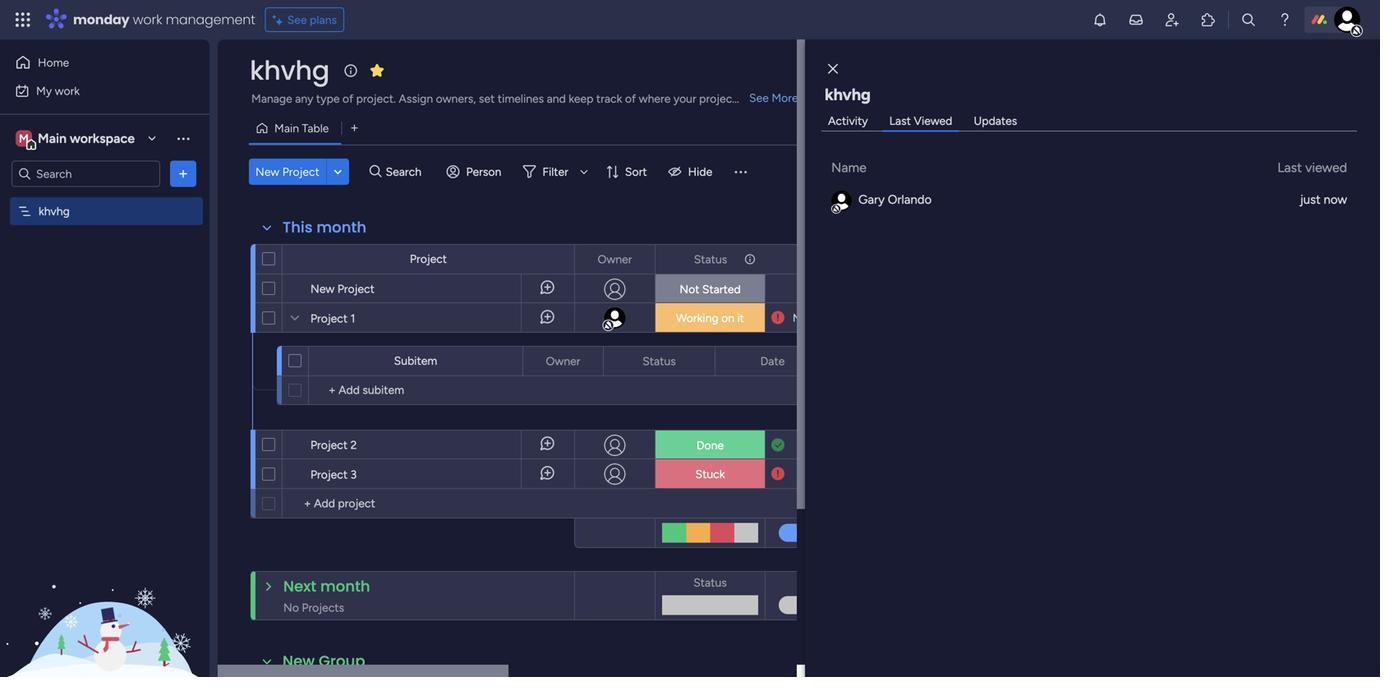 Task type: locate. For each thing, give the bounding box(es) containing it.
1 vertical spatial owner field
[[542, 352, 585, 370]]

new down 'main table' button
[[256, 165, 280, 179]]

activity
[[828, 114, 868, 128]]

Owner field
[[594, 250, 637, 268], [542, 352, 585, 370]]

of right track
[[625, 92, 636, 106]]

0 vertical spatial new project
[[256, 165, 320, 179]]

15,
[[816, 311, 829, 325]]

1
[[351, 311, 355, 325]]

khvhg down search in workspace field
[[39, 204, 70, 218]]

project for project
[[410, 252, 447, 266]]

owner field for the middle options icon
[[594, 250, 637, 268]]

1 vertical spatial last
[[1278, 160, 1303, 175]]

1 horizontal spatial main
[[275, 121, 299, 135]]

2 vertical spatial new
[[283, 651, 315, 672]]

month inside field
[[317, 217, 367, 238]]

month
[[317, 217, 367, 238], [320, 576, 370, 597]]

main
[[275, 121, 299, 135], [38, 131, 67, 146]]

name
[[832, 160, 867, 175]]

month right next
[[320, 576, 370, 597]]

new project down 'main table' button
[[256, 165, 320, 179]]

keep
[[569, 92, 594, 106]]

0 horizontal spatial see
[[287, 13, 307, 27]]

workspace selection element
[[16, 129, 137, 150]]

working
[[676, 311, 719, 325]]

inbox image
[[1128, 12, 1145, 28]]

0 horizontal spatial work
[[55, 84, 80, 98]]

options image
[[175, 166, 191, 182]]

0 vertical spatial see
[[287, 13, 307, 27]]

manage
[[251, 92, 292, 106]]

person button
[[440, 159, 511, 185]]

new project
[[256, 165, 320, 179], [311, 282, 375, 296]]

management
[[166, 10, 255, 29]]

1 vertical spatial owner
[[546, 354, 581, 368]]

2 vertical spatial status field
[[690, 574, 731, 592]]

gary orlando
[[859, 192, 932, 207]]

options image
[[632, 245, 644, 273], [743, 245, 754, 273], [580, 347, 592, 375]]

1 vertical spatial work
[[55, 84, 80, 98]]

column information image
[[744, 253, 757, 266]]

main for main workspace
[[38, 131, 67, 146]]

options image for middle status field
[[580, 347, 592, 375]]

my
[[36, 84, 52, 98]]

0 horizontal spatial khvhg
[[39, 204, 70, 218]]

1 vertical spatial v2 overdue deadline image
[[772, 466, 785, 482]]

0 horizontal spatial of
[[343, 92, 354, 106]]

not started
[[680, 282, 741, 296]]

new project up the project 1
[[311, 282, 375, 296]]

on
[[722, 311, 735, 325]]

main inside button
[[275, 121, 299, 135]]

arrow down image
[[574, 162, 594, 182]]

gary
[[859, 192, 885, 207]]

started
[[703, 282, 741, 296]]

gary orlando image right help icon
[[1335, 7, 1361, 33]]

of
[[343, 92, 354, 106], [625, 92, 636, 106]]

of right type in the left of the page
[[343, 92, 354, 106]]

month inside "field"
[[320, 576, 370, 597]]

1 vertical spatial month
[[320, 576, 370, 597]]

lottie animation element
[[0, 511, 210, 677]]

any
[[295, 92, 314, 106]]

new
[[256, 165, 280, 179], [311, 282, 335, 296], [283, 651, 315, 672]]

gary orlando image left gary
[[832, 191, 852, 211]]

assign
[[399, 92, 433, 106]]

see inside button
[[287, 13, 307, 27]]

0 horizontal spatial options image
[[580, 347, 592, 375]]

0 horizontal spatial last
[[890, 114, 911, 128]]

+ Add subitem text field
[[317, 381, 489, 400]]

monday work management
[[73, 10, 255, 29]]

sort
[[625, 165, 647, 179]]

group
[[319, 651, 365, 672]]

orlando
[[888, 192, 932, 207]]

see
[[287, 13, 307, 27], [750, 91, 769, 105]]

0 vertical spatial owner field
[[594, 250, 637, 268]]

main right workspace image
[[38, 131, 67, 146]]

see left more
[[750, 91, 769, 105]]

0 vertical spatial gary orlando image
[[1335, 7, 1361, 33]]

khvhg
[[250, 52, 329, 89], [825, 85, 871, 104], [39, 204, 70, 218]]

0 vertical spatial owner
[[598, 252, 632, 266]]

0 vertical spatial new
[[256, 165, 280, 179]]

1 horizontal spatial last
[[1278, 160, 1303, 175]]

angle down image
[[334, 166, 342, 178]]

hide button
[[662, 159, 723, 185]]

work right 'my'
[[55, 84, 80, 98]]

project
[[282, 165, 320, 179], [410, 252, 447, 266], [338, 282, 375, 296], [311, 311, 348, 325], [311, 438, 348, 452], [311, 468, 348, 482]]

2 of from the left
[[625, 92, 636, 106]]

v2 overdue deadline image
[[772, 310, 785, 326], [772, 466, 785, 482]]

not
[[680, 282, 700, 296]]

1 horizontal spatial of
[[625, 92, 636, 106]]

set
[[479, 92, 495, 106]]

owner
[[598, 252, 632, 266], [546, 354, 581, 368]]

work
[[133, 10, 162, 29], [55, 84, 80, 98]]

stuck
[[696, 467, 725, 481]]

new left group at the left bottom of page
[[283, 651, 315, 672]]

main inside workspace selection element
[[38, 131, 67, 146]]

person
[[466, 165, 502, 179]]

last viewed
[[890, 114, 953, 128]]

my work
[[36, 84, 80, 98]]

type
[[316, 92, 340, 106]]

workspace image
[[16, 129, 32, 148]]

1 vertical spatial see
[[750, 91, 769, 105]]

1 vertical spatial gary orlando image
[[832, 191, 852, 211]]

0 horizontal spatial main
[[38, 131, 67, 146]]

last for last viewed
[[1278, 160, 1303, 175]]

v2 done deadline image
[[772, 438, 785, 453]]

main for main table
[[275, 121, 299, 135]]

khvhg up activity
[[825, 85, 871, 104]]

v2 overdue deadline image down v2 done deadline image
[[772, 466, 785, 482]]

work right monday
[[133, 10, 162, 29]]

last
[[890, 114, 911, 128], [1278, 160, 1303, 175]]

main table button
[[249, 115, 341, 141]]

0 horizontal spatial owner field
[[542, 352, 585, 370]]

month for this month
[[317, 217, 367, 238]]

09:00
[[831, 311, 860, 325]]

apps image
[[1201, 12, 1217, 28]]

khvhg up any
[[250, 52, 329, 89]]

stands.
[[740, 92, 776, 106]]

gary orlando image
[[1335, 7, 1361, 33], [832, 191, 852, 211]]

0 horizontal spatial owner
[[546, 354, 581, 368]]

0 vertical spatial last
[[890, 114, 911, 128]]

subitem
[[394, 354, 438, 368]]

0 vertical spatial status
[[694, 252, 728, 266]]

project inside button
[[282, 165, 320, 179]]

2 horizontal spatial options image
[[743, 245, 754, 273]]

owners,
[[436, 92, 476, 106]]

owner for options icon corresponding to middle status field
[[546, 354, 581, 368]]

main left table at the top of the page
[[275, 121, 299, 135]]

2 vertical spatial status
[[694, 576, 727, 590]]

0 vertical spatial work
[[133, 10, 162, 29]]

None field
[[796, 250, 851, 268]]

1 vertical spatial status
[[643, 354, 676, 368]]

workspace
[[70, 131, 135, 146]]

status
[[694, 252, 728, 266], [643, 354, 676, 368], [694, 576, 727, 590]]

v2 overdue deadline image left nov at the top of the page
[[772, 310, 785, 326]]

nov
[[793, 311, 813, 325]]

2
[[351, 438, 357, 452]]

0 vertical spatial v2 overdue deadline image
[[772, 310, 785, 326]]

month for next month
[[320, 576, 370, 597]]

1 horizontal spatial owner
[[598, 252, 632, 266]]

date
[[761, 354, 785, 368]]

see left the plans
[[287, 13, 307, 27]]

month right this
[[317, 217, 367, 238]]

Status field
[[690, 250, 732, 268], [639, 352, 680, 370], [690, 574, 731, 592]]

lottie animation image
[[0, 511, 210, 677]]

1 horizontal spatial gary orlando image
[[1335, 7, 1361, 33]]

1 horizontal spatial owner field
[[594, 250, 637, 268]]

new up the project 1
[[311, 282, 335, 296]]

filter button
[[516, 159, 594, 185]]

1 horizontal spatial see
[[750, 91, 769, 105]]

m
[[19, 131, 29, 145]]

work inside 'button'
[[55, 84, 80, 98]]

workspace options image
[[175, 130, 191, 146]]

1 horizontal spatial work
[[133, 10, 162, 29]]

option
[[0, 196, 210, 200]]

0 vertical spatial month
[[317, 217, 367, 238]]



Task type: vqa. For each thing, say whether or not it's contained in the screenshot.
on
yes



Task type: describe. For each thing, give the bounding box(es) containing it.
1 vertical spatial new
[[311, 282, 335, 296]]

last for last viewed
[[890, 114, 911, 128]]

project 1
[[311, 311, 355, 325]]

v2 search image
[[370, 163, 382, 181]]

1 vertical spatial status field
[[639, 352, 680, 370]]

menu image
[[732, 164, 749, 180]]

This month field
[[279, 217, 371, 238]]

next
[[284, 576, 317, 597]]

new group
[[283, 651, 365, 672]]

2 horizontal spatial khvhg
[[825, 85, 871, 104]]

monday
[[73, 10, 129, 29]]

last viewed
[[1278, 160, 1348, 175]]

help image
[[1277, 12, 1294, 28]]

work for monday
[[133, 10, 162, 29]]

more
[[772, 91, 799, 105]]

options image for the top status field
[[743, 245, 754, 273]]

your
[[674, 92, 697, 106]]

new project button
[[249, 159, 326, 185]]

status for bottommost status field
[[694, 576, 727, 590]]

owner for the middle options icon
[[598, 252, 632, 266]]

1 of from the left
[[343, 92, 354, 106]]

nov 15, 09:00 am
[[793, 311, 879, 325]]

project for project 3
[[311, 468, 348, 482]]

see for see plans
[[287, 13, 307, 27]]

updates
[[974, 114, 1018, 128]]

invite members image
[[1165, 12, 1181, 28]]

where
[[639, 92, 671, 106]]

see plans
[[287, 13, 337, 27]]

plans
[[310, 13, 337, 27]]

project.
[[356, 92, 396, 106]]

show board description image
[[341, 62, 361, 79]]

see more
[[750, 91, 799, 105]]

khvhg inside list box
[[39, 204, 70, 218]]

viewed
[[914, 114, 953, 128]]

2 v2 overdue deadline image from the top
[[772, 466, 785, 482]]

Next month field
[[279, 576, 375, 597]]

close image
[[828, 63, 838, 75]]

Search field
[[382, 160, 431, 183]]

this month
[[283, 217, 367, 238]]

my work button
[[10, 78, 177, 104]]

main workspace
[[38, 131, 135, 146]]

project for project 1
[[311, 311, 348, 325]]

1 v2 overdue deadline image from the top
[[772, 310, 785, 326]]

just
[[1301, 192, 1321, 207]]

filter
[[543, 165, 569, 179]]

next month
[[284, 576, 370, 597]]

just now
[[1301, 192, 1348, 207]]

home
[[38, 55, 69, 69]]

it
[[738, 311, 745, 325]]

see plans button
[[265, 7, 344, 32]]

track
[[597, 92, 622, 106]]

0 vertical spatial status field
[[690, 250, 732, 268]]

0 horizontal spatial gary orlando image
[[832, 191, 852, 211]]

done
[[697, 438, 724, 452]]

home button
[[10, 49, 177, 76]]

status for middle status field
[[643, 354, 676, 368]]

work for my
[[55, 84, 80, 98]]

working on it
[[676, 311, 745, 325]]

1 horizontal spatial khvhg
[[250, 52, 329, 89]]

status for the top status field
[[694, 252, 728, 266]]

viewed
[[1306, 160, 1348, 175]]

select product image
[[15, 12, 31, 28]]

khvhg field
[[246, 52, 334, 89]]

+ Add project text field
[[291, 494, 567, 514]]

Date field
[[757, 352, 789, 370]]

remove from favorites image
[[369, 62, 385, 78]]

khvhg list box
[[0, 194, 210, 447]]

table
[[302, 121, 329, 135]]

am
[[863, 311, 879, 325]]

1 horizontal spatial options image
[[632, 245, 644, 273]]

this
[[283, 217, 313, 238]]

and
[[547, 92, 566, 106]]

project 2
[[311, 438, 357, 452]]

New Group field
[[279, 651, 370, 672]]

timelines
[[498, 92, 544, 106]]

main table
[[275, 121, 329, 135]]

project
[[700, 92, 737, 106]]

1 vertical spatial new project
[[311, 282, 375, 296]]

see more link
[[748, 90, 800, 106]]

hide
[[688, 165, 713, 179]]

notifications image
[[1092, 12, 1109, 28]]

add view image
[[351, 122, 358, 134]]

manage any type of project. assign owners, set timelines and keep track of where your project stands.
[[251, 92, 776, 106]]

Search in workspace field
[[35, 164, 137, 183]]

owner field for options icon corresponding to middle status field
[[542, 352, 585, 370]]

new inside field
[[283, 651, 315, 672]]

project for project 2
[[311, 438, 348, 452]]

new project inside button
[[256, 165, 320, 179]]

new inside button
[[256, 165, 280, 179]]

project 3
[[311, 468, 357, 482]]

now
[[1324, 192, 1348, 207]]

see for see more
[[750, 91, 769, 105]]

search everything image
[[1241, 12, 1257, 28]]

sort button
[[599, 159, 657, 185]]

3
[[351, 468, 357, 482]]



